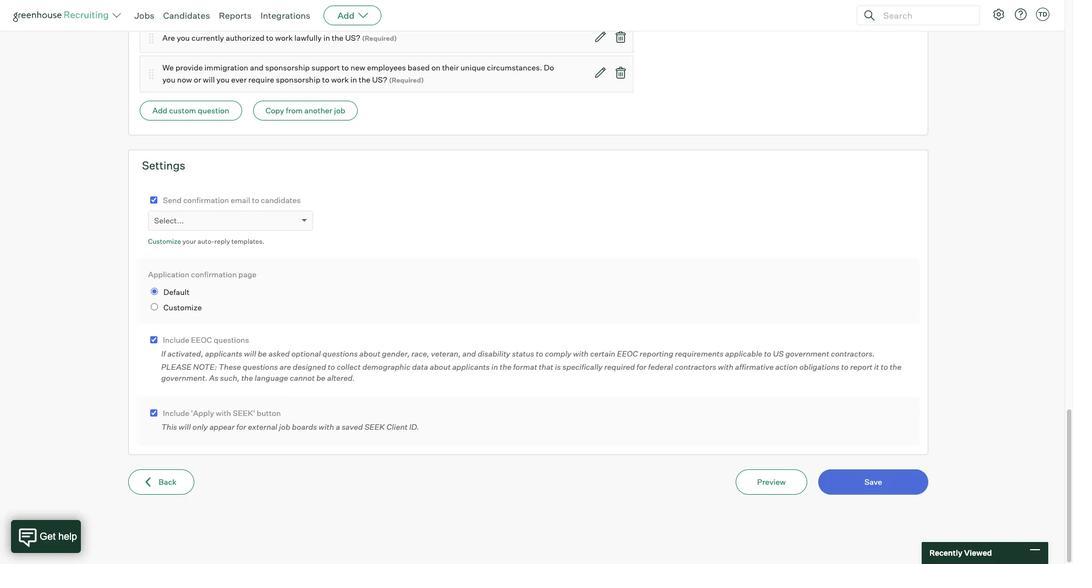 Task type: vqa. For each thing, say whether or not it's contained in the screenshot.
tara shultz senior accessibility designer at microsoft
no



Task type: describe. For each thing, give the bounding box(es) containing it.
on
[[432, 63, 441, 72]]

applicable
[[725, 349, 763, 358]]

note:
[[193, 362, 217, 372]]

days
[[375, 1, 392, 11]]

designed
[[293, 362, 326, 372]]

save
[[865, 477, 882, 487]]

data
[[412, 362, 428, 372]]

Search text field
[[881, 7, 970, 23]]

1 vertical spatial questions
[[323, 349, 358, 358]]

san
[[316, 1, 330, 11]]

do
[[544, 63, 554, 72]]

gender,
[[382, 349, 410, 358]]

support
[[312, 63, 340, 72]]

week?
[[400, 1, 423, 11]]

lawfully
[[295, 33, 322, 42]]

integrations
[[261, 10, 311, 21]]

to down support
[[322, 75, 330, 84]]

configure image
[[993, 8, 1006, 21]]

to left new
[[342, 63, 349, 72]]

certain
[[590, 349, 616, 358]]

candidates
[[261, 195, 301, 205]]

now
[[177, 75, 192, 84]]

comply
[[545, 349, 572, 358]]

immigration
[[204, 63, 248, 72]]

with down "applicable"
[[718, 362, 734, 372]]

employees
[[367, 63, 406, 72]]

candidates
[[163, 10, 210, 21]]

2 vertical spatial questions
[[243, 362, 278, 372]]

report
[[850, 362, 873, 372]]

id.
[[409, 422, 419, 431]]

these
[[219, 362, 241, 372]]

are you currently authorized to work lawfully in the us? (required)
[[162, 33, 397, 42]]

for inside include 'apply with seek' button this will only appear for external job boards with a saved seek client id.
[[236, 422, 246, 431]]

td
[[1039, 10, 1048, 18]]

affirmative
[[735, 362, 774, 372]]

to down contractors.
[[841, 362, 849, 372]]

such,
[[220, 373, 240, 382]]

to right "it"
[[881, 362, 888, 372]]

0 horizontal spatial about
[[360, 349, 380, 358]]

their
[[442, 63, 459, 72]]

default
[[163, 287, 190, 297]]

application
[[148, 270, 189, 279]]

the right "such,"
[[241, 373, 253, 382]]

button
[[257, 409, 281, 418]]

include for include 'apply with seek' button this will only appear for external job boards with a saved seek client id.
[[163, 409, 189, 418]]

we
[[162, 63, 174, 72]]

reports link
[[219, 10, 252, 21]]

the down add popup button
[[332, 33, 344, 42]]

please
[[161, 362, 191, 372]]

optional
[[291, 349, 321, 358]]

government
[[786, 349, 830, 358]]

you down immigration
[[217, 75, 230, 84]]

settings
[[142, 158, 185, 172]]

provide
[[176, 63, 203, 72]]

td button
[[1034, 6, 1052, 23]]

this
[[161, 422, 177, 431]]

reports
[[219, 10, 252, 21]]

status
[[512, 349, 534, 358]]

copy from another job
[[266, 106, 345, 115]]

recently viewed
[[930, 548, 992, 558]]

will inside we provide immigration and sponsorship support to new employees based on their unique circumstances. do you now or will you ever require sponsorship to work in the us?
[[203, 75, 215, 84]]

boards
[[292, 422, 317, 431]]

obligations
[[800, 362, 840, 372]]

select...
[[154, 216, 184, 225]]

the right "it"
[[890, 362, 902, 372]]

it
[[875, 362, 879, 372]]

the down disability
[[500, 362, 512, 372]]

customize for customize
[[163, 303, 202, 312]]

your
[[182, 237, 196, 246]]

client
[[387, 422, 408, 431]]

appear
[[210, 422, 235, 431]]

specifically
[[563, 362, 603, 372]]

to up that
[[536, 349, 543, 358]]

only
[[193, 422, 208, 431]]

confirmation for send
[[183, 195, 229, 205]]

add for add custom question
[[152, 106, 167, 115]]

race,
[[411, 349, 429, 358]]

are for are you currently authorized to work lawfully in the us? (required)
[[162, 33, 175, 42]]

contractors
[[675, 362, 717, 372]]

and inside the include eeoc questions if activated, applicants will be asked optional questions about gender, race, veteran, and disability status to comply with certain eeoc reporting requirements applicable to us government contractors. please note: these questions are designed to collect demographic data about applicants in the format that is specifically required for federal contractors with affirmative action obligations to report it to the government. as such, the language cannot be altered.
[[463, 349, 476, 358]]

cannot
[[290, 373, 315, 382]]

0 vertical spatial applicants
[[205, 349, 243, 358]]

saved
[[342, 422, 363, 431]]

in left the an
[[268, 1, 274, 11]]

circumstances.
[[487, 63, 542, 72]]

the inside we provide immigration and sponsorship support to new employees based on their unique circumstances. do you now or will you ever require sponsorship to work in the us?
[[359, 75, 371, 84]]

back
[[159, 477, 177, 487]]



Task type: locate. For each thing, give the bounding box(es) containing it.
recently
[[930, 548, 963, 558]]

with up specifically
[[573, 349, 589, 358]]

0 horizontal spatial be
[[258, 349, 267, 358]]

1 horizontal spatial eeoc
[[617, 349, 638, 358]]

a right the days at the left of the page
[[394, 1, 398, 11]]

about
[[360, 349, 380, 358], [430, 362, 451, 372]]

add left custom
[[152, 106, 167, 115]]

1 vertical spatial are
[[162, 33, 175, 42]]

us? down add popup button
[[345, 33, 360, 42]]

2 include from the top
[[163, 409, 189, 418]]

1 horizontal spatial a
[[394, 1, 398, 11]]

1 vertical spatial a
[[336, 422, 340, 431]]

(required) up the employees
[[362, 34, 397, 42]]

will
[[203, 75, 215, 84], [244, 349, 256, 358], [179, 422, 191, 431]]

for inside the include eeoc questions if activated, applicants will be asked optional questions about gender, race, veteran, and disability status to comply with certain eeoc reporting requirements applicable to us government contractors. please note: these questions are designed to collect demographic data about applicants in the format that is specifically required for federal contractors with affirmative action obligations to report it to the government. as such, the language cannot be altered.
[[637, 362, 647, 372]]

government.
[[161, 373, 208, 382]]

you down we
[[162, 75, 175, 84]]

a
[[394, 1, 398, 11], [336, 422, 340, 431]]

are right jobs
[[162, 1, 175, 11]]

1 vertical spatial include
[[163, 409, 189, 418]]

preview
[[757, 477, 786, 487]]

us? inside we provide immigration and sponsorship support to new employees based on their unique circumstances. do you now or will you ever require sponsorship to work in the us?
[[372, 75, 387, 84]]

5
[[369, 1, 373, 11]]

0 vertical spatial customize
[[148, 237, 181, 246]]

authorized
[[226, 33, 265, 42]]

0 vertical spatial questions
[[214, 335, 249, 345]]

jobs link
[[134, 10, 154, 21]]

None checkbox
[[150, 196, 157, 204]]

will right or
[[203, 75, 215, 84]]

in down disability
[[492, 362, 498, 372]]

federal
[[648, 362, 673, 372]]

add for add
[[338, 10, 355, 21]]

questions up these
[[214, 335, 249, 345]]

candidates link
[[163, 10, 210, 21]]

customize for customize your auto-reply templates.
[[148, 237, 181, 246]]

will inside include 'apply with seek' button this will only appear for external job boards with a saved seek client id.
[[179, 422, 191, 431]]

1 vertical spatial confirmation
[[191, 270, 237, 279]]

copy from another job button
[[253, 101, 358, 120]]

confirmation left the page
[[191, 270, 237, 279]]

0 vertical spatial for
[[637, 362, 647, 372]]

1 include from the top
[[163, 335, 189, 345]]

will inside the include eeoc questions if activated, applicants will be asked optional questions about gender, race, veteran, and disability status to comply with certain eeoc reporting requirements applicable to us government contractors. please note: these questions are designed to collect demographic data about applicants in the format that is specifically required for federal contractors with affirmative action obligations to report it to the government. as such, the language cannot be altered.
[[244, 349, 256, 358]]

include up this
[[163, 409, 189, 418]]

(required) down based
[[389, 76, 424, 84]]

to right "email"
[[252, 195, 259, 205]]

2 vertical spatial will
[[179, 422, 191, 431]]

work inside we provide immigration and sponsorship support to new employees based on their unique circumstances. do you now or will you ever require sponsorship to work in the us?
[[331, 75, 349, 84]]

include eeoc questions if activated, applicants will be asked optional questions about gender, race, veteran, and disability status to comply with certain eeoc reporting requirements applicable to us government contractors. please note: these questions are designed to collect demographic data about applicants in the format that is specifically required for federal contractors with affirmative action obligations to report it to the government. as such, the language cannot be altered.
[[161, 335, 902, 382]]

0 horizontal spatial eeoc
[[191, 335, 212, 345]]

in inside we provide immigration and sponsorship support to new employees based on their unique circumstances. do you now or will you ever require sponsorship to work in the us?
[[351, 75, 357, 84]]

0 vertical spatial us?
[[345, 33, 360, 42]]

another
[[304, 106, 332, 115]]

include 'apply with seek' button this will only appear for external job boards with a saved seek client id.
[[161, 409, 419, 431]]

application confirmation page
[[148, 270, 257, 279]]

0 horizontal spatial job
[[279, 422, 290, 431]]

with
[[573, 349, 589, 358], [718, 362, 734, 372], [216, 409, 231, 418], [319, 422, 334, 431]]

add right the "san"
[[338, 10, 355, 21]]

greenhouse recruiting image
[[13, 9, 112, 22]]

in down new
[[351, 75, 357, 84]]

a inside include 'apply with seek' button this will only appear for external job boards with a saved seek client id.
[[336, 422, 340, 431]]

about down veteran,
[[430, 362, 451, 372]]

activated,
[[167, 349, 203, 358]]

to right "authorized"
[[266, 33, 274, 42]]

0 horizontal spatial us?
[[345, 33, 360, 42]]

in inside the include eeoc questions if activated, applicants will be asked optional questions about gender, race, veteran, and disability status to comply with certain eeoc reporting requirements applicable to us government contractors. please note: these questions are designed to collect demographic data about applicants in the format that is specifically required for federal contractors with affirmative action obligations to report it to the government. as such, the language cannot be altered.
[[492, 362, 498, 372]]

1 vertical spatial add
[[152, 106, 167, 115]]

and right veteran,
[[463, 349, 476, 358]]

you left comfortable
[[177, 1, 190, 11]]

customize down select...
[[148, 237, 181, 246]]

will for with
[[179, 422, 191, 431]]

to left us
[[764, 349, 772, 358]]

add button
[[324, 6, 382, 25]]

0 vertical spatial eeoc
[[191, 335, 212, 345]]

td button
[[1037, 8, 1050, 21]]

1 horizontal spatial work
[[331, 75, 349, 84]]

reply
[[214, 237, 230, 246]]

(required) inside are you currently authorized to work lawfully in the us? (required)
[[362, 34, 397, 42]]

1 vertical spatial customize
[[163, 303, 202, 312]]

are
[[280, 362, 291, 372]]

in left the "san"
[[308, 1, 314, 11]]

action
[[776, 362, 798, 372]]

to
[[266, 33, 274, 42], [342, 63, 349, 72], [322, 75, 330, 84], [252, 195, 259, 205], [536, 349, 543, 358], [764, 349, 772, 358], [328, 362, 335, 372], [841, 362, 849, 372], [881, 362, 888, 372]]

the
[[332, 33, 344, 42], [359, 75, 371, 84], [500, 362, 512, 372], [890, 362, 902, 372], [241, 373, 253, 382]]

0 vertical spatial a
[[394, 1, 398, 11]]

1 vertical spatial applicants
[[452, 362, 490, 372]]

you down candidates
[[177, 33, 190, 42]]

us?
[[345, 33, 360, 42], [372, 75, 387, 84]]

is
[[555, 362, 561, 372]]

1 horizontal spatial job
[[334, 106, 345, 115]]

seek
[[365, 422, 385, 431]]

will left only
[[179, 422, 191, 431]]

about up the demographic on the left bottom of the page
[[360, 349, 380, 358]]

require
[[248, 75, 274, 84]]

1 horizontal spatial will
[[203, 75, 215, 84]]

required
[[605, 362, 635, 372]]

1 vertical spatial for
[[236, 422, 246, 431]]

2 are from the top
[[162, 33, 175, 42]]

a left saved
[[336, 422, 340, 431]]

0 vertical spatial add
[[338, 10, 355, 21]]

are
[[162, 1, 175, 11], [162, 33, 175, 42]]

0 vertical spatial confirmation
[[183, 195, 229, 205]]

and inside we provide immigration and sponsorship support to new employees based on their unique circumstances. do you now or will you ever require sponsorship to work in the us?
[[250, 63, 264, 72]]

will for questions
[[244, 349, 256, 358]]

ever
[[231, 75, 247, 84]]

customize your auto-reply templates.
[[148, 237, 265, 246]]

0 horizontal spatial and
[[250, 63, 264, 72]]

1 vertical spatial will
[[244, 349, 256, 358]]

1 horizontal spatial about
[[430, 362, 451, 372]]

format
[[513, 362, 537, 372]]

1 horizontal spatial add
[[338, 10, 355, 21]]

customize down the default
[[163, 303, 202, 312]]

altered.
[[327, 373, 355, 382]]

back button
[[128, 470, 194, 495]]

0 horizontal spatial for
[[236, 422, 246, 431]]

for left federal
[[637, 362, 647, 372]]

eeoc up activated, on the bottom left
[[191, 335, 212, 345]]

and up require
[[250, 63, 264, 72]]

job right another at the top of page
[[334, 106, 345, 115]]

contractors.
[[831, 349, 875, 358]]

are you comfortable working in an office in san francisco 5 days a week?
[[162, 1, 423, 11]]

us
[[773, 349, 784, 358]]

1 horizontal spatial and
[[463, 349, 476, 358]]

an
[[276, 1, 285, 11]]

office
[[286, 1, 306, 11]]

work down integrations link
[[275, 33, 293, 42]]

the down new
[[359, 75, 371, 84]]

1 horizontal spatial applicants
[[452, 362, 490, 372]]

new
[[351, 63, 365, 72]]

in right the lawfully
[[324, 33, 330, 42]]

0 vertical spatial work
[[275, 33, 293, 42]]

0 vertical spatial job
[[334, 106, 345, 115]]

job inside copy from another job button
[[334, 106, 345, 115]]

work down support
[[331, 75, 349, 84]]

0 vertical spatial will
[[203, 75, 215, 84]]

questions up language
[[243, 362, 278, 372]]

be left the asked
[[258, 349, 267, 358]]

1 vertical spatial and
[[463, 349, 476, 358]]

question
[[198, 106, 229, 115]]

1 vertical spatial job
[[279, 422, 290, 431]]

email
[[231, 195, 250, 205]]

applicants down disability
[[452, 362, 490, 372]]

are down candidates link
[[162, 33, 175, 42]]

0 horizontal spatial a
[[336, 422, 340, 431]]

1 are from the top
[[162, 1, 175, 11]]

0 vertical spatial be
[[258, 349, 267, 358]]

1 vertical spatial sponsorship
[[276, 75, 321, 84]]

with up appear
[[216, 409, 231, 418]]

0 vertical spatial include
[[163, 335, 189, 345]]

0 vertical spatial and
[[250, 63, 264, 72]]

include up activated, on the bottom left
[[163, 335, 189, 345]]

we provide immigration and sponsorship support to new employees based on their unique circumstances. do you now or will you ever require sponsorship to work in the us?
[[162, 63, 554, 84]]

sponsorship up require
[[265, 63, 310, 72]]

confirmation for application
[[191, 270, 237, 279]]

add custom question
[[152, 106, 229, 115]]

asked
[[269, 349, 290, 358]]

reporting
[[640, 349, 674, 358]]

include for include eeoc questions if activated, applicants will be asked optional questions about gender, race, veteran, and disability status to comply with certain eeoc reporting requirements applicable to us government contractors. please note: these questions are designed to collect demographic data about applicants in the format that is specifically required for federal contractors with affirmative action obligations to report it to the government. as such, the language cannot be altered.
[[163, 335, 189, 345]]

1 vertical spatial eeoc
[[617, 349, 638, 358]]

external
[[248, 422, 277, 431]]

sponsorship down support
[[276, 75, 321, 84]]

eeoc up required
[[617, 349, 638, 358]]

page
[[239, 270, 257, 279]]

job inside include 'apply with seek' button this will only appear for external job boards with a saved seek client id.
[[279, 422, 290, 431]]

will left the asked
[[244, 349, 256, 358]]

work
[[275, 33, 293, 42], [331, 75, 349, 84]]

0 vertical spatial are
[[162, 1, 175, 11]]

0 vertical spatial (required)
[[362, 34, 397, 42]]

if
[[161, 349, 166, 358]]

custom
[[169, 106, 196, 115]]

None checkbox
[[150, 336, 157, 344], [150, 410, 157, 417], [150, 336, 157, 344], [150, 410, 157, 417]]

integrations link
[[261, 10, 311, 21]]

currently
[[192, 33, 224, 42]]

0 horizontal spatial applicants
[[205, 349, 243, 358]]

1 horizontal spatial be
[[317, 373, 326, 382]]

1 horizontal spatial us?
[[372, 75, 387, 84]]

confirmation
[[183, 195, 229, 205], [191, 270, 237, 279]]

veteran,
[[431, 349, 461, 358]]

add
[[338, 10, 355, 21], [152, 106, 167, 115]]

questions up collect in the left of the page
[[323, 349, 358, 358]]

us? down the employees
[[372, 75, 387, 84]]

be
[[258, 349, 267, 358], [317, 373, 326, 382]]

None radio
[[151, 288, 158, 295], [151, 303, 158, 310], [151, 288, 158, 295], [151, 303, 158, 310]]

1 vertical spatial (required)
[[389, 76, 424, 84]]

1 horizontal spatial for
[[637, 362, 647, 372]]

customize
[[148, 237, 181, 246], [163, 303, 202, 312]]

confirmation right send
[[183, 195, 229, 205]]

job left the boards in the bottom left of the page
[[279, 422, 290, 431]]

1 vertical spatial work
[[331, 75, 349, 84]]

0 vertical spatial about
[[360, 349, 380, 358]]

for down seek' at left bottom
[[236, 422, 246, 431]]

0 horizontal spatial will
[[179, 422, 191, 431]]

applicants up these
[[205, 349, 243, 358]]

send
[[163, 195, 182, 205]]

add inside button
[[152, 106, 167, 115]]

include
[[163, 335, 189, 345], [163, 409, 189, 418]]

copy
[[266, 106, 284, 115]]

be down designed
[[317, 373, 326, 382]]

add custom question button
[[140, 101, 242, 120]]

1 vertical spatial about
[[430, 362, 451, 372]]

from
[[286, 106, 303, 115]]

demographic
[[362, 362, 410, 372]]

jobs
[[134, 10, 154, 21]]

1 vertical spatial us?
[[372, 75, 387, 84]]

to up 'altered.'
[[328, 362, 335, 372]]

for
[[637, 362, 647, 372], [236, 422, 246, 431]]

0 horizontal spatial add
[[152, 106, 167, 115]]

applicants
[[205, 349, 243, 358], [452, 362, 490, 372]]

0 horizontal spatial work
[[275, 33, 293, 42]]

with right the boards in the bottom left of the page
[[319, 422, 334, 431]]

0 vertical spatial sponsorship
[[265, 63, 310, 72]]

'apply
[[191, 409, 214, 418]]

add inside popup button
[[338, 10, 355, 21]]

include inside include 'apply with seek' button this will only appear for external job boards with a saved seek client id.
[[163, 409, 189, 418]]

are for are you comfortable working in an office in san francisco 5 days a week?
[[162, 1, 175, 11]]

1 vertical spatial be
[[317, 373, 326, 382]]

include inside the include eeoc questions if activated, applicants will be asked optional questions about gender, race, veteran, and disability status to comply with certain eeoc reporting requirements applicable to us government contractors. please note: these questions are designed to collect demographic data about applicants in the format that is specifically required for federal contractors with affirmative action obligations to report it to the government. as such, the language cannot be altered.
[[163, 335, 189, 345]]

eeoc
[[191, 335, 212, 345], [617, 349, 638, 358]]

2 horizontal spatial will
[[244, 349, 256, 358]]

disability
[[478, 349, 511, 358]]



